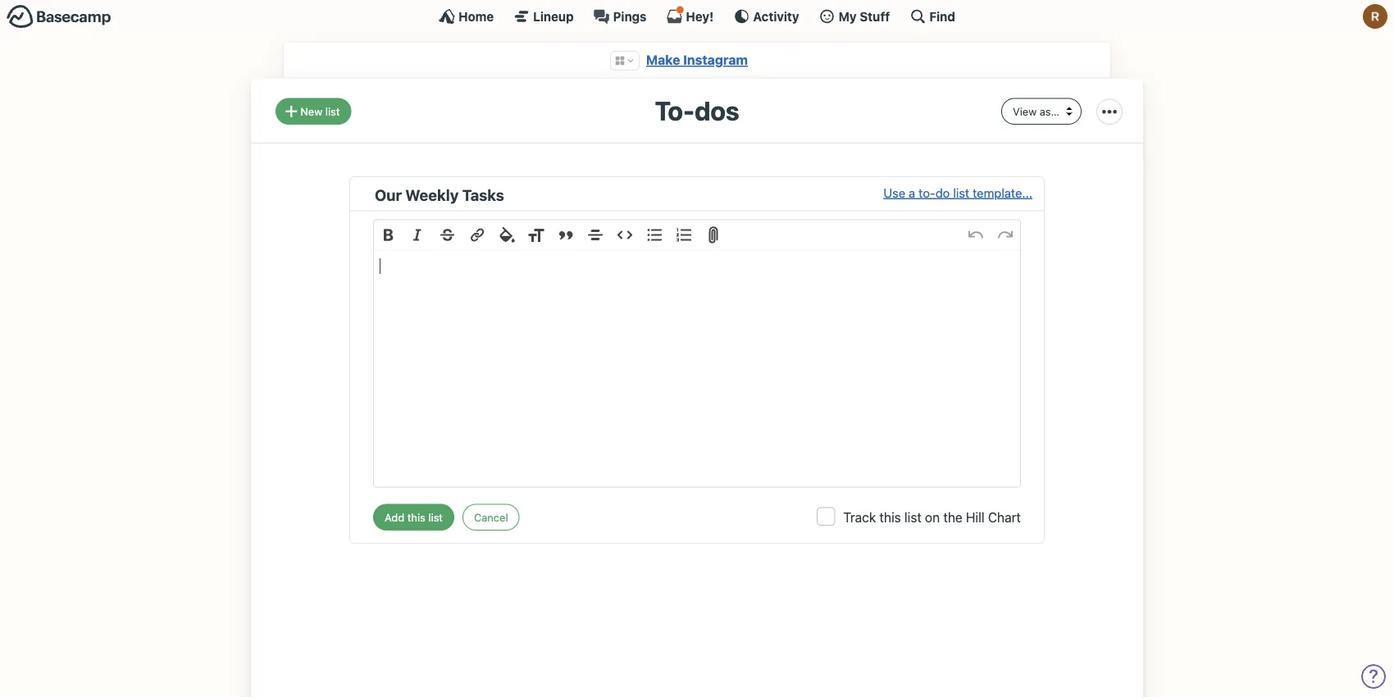Task type: vqa. For each thing, say whether or not it's contained in the screenshot.
the left list
yes



Task type: describe. For each thing, give the bounding box(es) containing it.
this
[[880, 509, 902, 525]]

track this list on the hill chart
[[844, 509, 1022, 525]]

as…
[[1040, 105, 1060, 117]]

find
[[930, 9, 956, 23]]

hey!
[[686, 9, 714, 23]]

to-dos
[[655, 95, 740, 126]]

view as…
[[1013, 105, 1060, 117]]

use a to-do list template...
[[884, 185, 1033, 200]]

main element
[[0, 0, 1395, 32]]

cancel button
[[463, 504, 520, 531]]

To-do list description: Add extra details or attach a file text field
[[374, 251, 1021, 487]]

instagram
[[684, 52, 748, 68]]

use
[[884, 185, 906, 200]]

a
[[909, 185, 916, 200]]

my stuff button
[[819, 8, 891, 25]]

view as… button
[[1002, 98, 1082, 125]]

home link
[[439, 8, 494, 25]]

cancel
[[474, 511, 508, 523]]

view
[[1013, 105, 1037, 117]]

the
[[944, 509, 963, 525]]

to-
[[655, 95, 695, 126]]

2 vertical spatial list
[[905, 509, 922, 525]]

1 vertical spatial list
[[954, 185, 970, 200]]

to-
[[919, 185, 936, 200]]

stuff
[[860, 9, 891, 23]]

make instagram
[[647, 52, 748, 68]]

make
[[647, 52, 681, 68]]



Task type: locate. For each thing, give the bounding box(es) containing it.
list right new
[[326, 105, 340, 117]]

new list link
[[276, 98, 352, 125]]

lineup
[[534, 9, 574, 23]]

switch accounts image
[[7, 4, 112, 30]]

2 horizontal spatial list
[[954, 185, 970, 200]]

pings
[[613, 9, 647, 23]]

list
[[326, 105, 340, 117], [954, 185, 970, 200], [905, 509, 922, 525]]

new
[[301, 105, 323, 117]]

list left on
[[905, 509, 922, 525]]

0 vertical spatial list
[[326, 105, 340, 117]]

hill chart
[[967, 509, 1022, 525]]

None submit
[[373, 504, 455, 531]]

find button
[[910, 8, 956, 25]]

new list
[[301, 105, 340, 117]]

use a to-do list template... link
[[884, 183, 1033, 206]]

template...
[[973, 185, 1033, 200]]

make instagram link
[[647, 52, 748, 68]]

my
[[839, 9, 857, 23]]

Name this list… text field
[[375, 183, 884, 206]]

pings button
[[594, 8, 647, 25]]

home
[[459, 9, 494, 23]]

do
[[936, 185, 950, 200]]

my stuff
[[839, 9, 891, 23]]

dos
[[695, 95, 740, 126]]

ruby image
[[1364, 4, 1388, 29]]

on
[[926, 509, 940, 525]]

list right do on the right of page
[[954, 185, 970, 200]]

hey! button
[[667, 6, 714, 25]]

1 horizontal spatial list
[[905, 509, 922, 525]]

lineup link
[[514, 8, 574, 25]]

0 horizontal spatial list
[[326, 105, 340, 117]]

activity link
[[734, 8, 800, 25]]

activity
[[753, 9, 800, 23]]

track
[[844, 509, 877, 525]]



